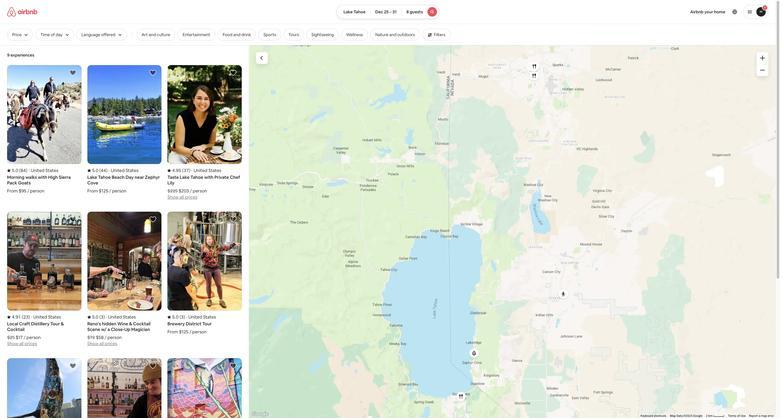 Task type: describe. For each thing, give the bounding box(es) containing it.
a inside reno's hidden wine & cocktail scene w/ a close-up magician $72 $58 / person show all prices
[[108, 327, 110, 333]]

show all prices button for $58
[[87, 341, 117, 347]]

2
[[707, 415, 708, 418]]

taste lake tahoe with private chef lily $225 $203 / person show all prices
[[168, 175, 240, 200]]

data
[[677, 415, 683, 418]]

cocktail inside reno's hidden wine & cocktail scene w/ a close-up magician $72 $58 / person show all prices
[[133, 322, 151, 327]]

states for with
[[45, 168, 58, 174]]

states for tahoe
[[209, 168, 222, 174]]

states for wine
[[123, 315, 136, 320]]

· united states for tour
[[186, 315, 216, 320]]

(3) for reno's
[[99, 315, 105, 320]]

reno's
[[87, 322, 101, 327]]

lake for lake tahoe beach day near zephyr cove from $125 / person
[[87, 175, 97, 180]]

food and drink
[[223, 32, 251, 37]]

Sightseeing button
[[307, 29, 339, 41]]

keyboard shortcuts
[[641, 415, 667, 418]]

zoom in image
[[761, 56, 766, 61]]

airbnb your home
[[691, 9, 726, 15]]

united for with
[[31, 168, 44, 174]]

(44)
[[99, 168, 108, 174]]

$203
[[179, 188, 189, 194]]

/ inside morning walks with high sierra pack goats from $95 / person
[[27, 188, 29, 194]]

5.0 (84)
[[12, 168, 27, 174]]

1 vertical spatial a
[[760, 415, 761, 418]]

states for tour
[[203, 315, 216, 320]]

taste lake tahoe with private chef lily group
[[168, 65, 242, 200]]

from inside brewery district tour from $125 / person
[[168, 330, 178, 335]]

$17
[[16, 335, 23, 341]]

nature
[[376, 32, 389, 37]]

report
[[750, 415, 759, 418]]

home
[[715, 9, 726, 15]]

scene
[[87, 327, 100, 333]]

tours
[[289, 32, 299, 37]]

5.0 for lake
[[92, 168, 98, 174]]

lake tahoe beach day near zephyr cove group
[[87, 65, 162, 194]]

day
[[56, 32, 63, 37]]

(3) for brewery
[[180, 315, 185, 320]]

& inside reno's hidden wine & cocktail scene w/ a close-up magician $72 $58 / person show all prices
[[129, 322, 132, 327]]

with inside morning walks with high sierra pack goats from $95 / person
[[38, 175, 47, 180]]

· for walks
[[29, 168, 30, 174]]

goats
[[18, 180, 31, 186]]

$95
[[19, 188, 26, 194]]

· united states for tahoe
[[192, 168, 222, 174]]

art and culture
[[142, 32, 170, 37]]

$72
[[87, 335, 95, 341]]

1
[[765, 6, 766, 9]]

2 km button
[[705, 415, 727, 419]]

shortcuts
[[655, 415, 667, 418]]

walks
[[25, 175, 37, 180]]

31
[[393, 9, 397, 15]]

from for morning walks with high sierra pack goats from $95 / person
[[7, 188, 18, 194]]

· for tahoe
[[109, 168, 110, 174]]

$125 inside the lake tahoe beach day near zephyr cove from $125 / person
[[99, 188, 108, 194]]

dec 25 – 31 button
[[371, 5, 402, 19]]

guests
[[410, 9, 423, 15]]

add to wishlist image for cocktail
[[150, 216, 157, 223]]

local
[[7, 322, 18, 327]]

reno's hidden wine & cocktail scene w/ a close-up magician $72 $58 / person show all prices
[[87, 322, 151, 347]]

& inside local craft distillery tour & cocktail $25 $17 / person show all prices
[[61, 322, 64, 327]]

google map
showing 9 experiences. region
[[249, 45, 777, 419]]

map data ©2023 google
[[671, 415, 703, 418]]

all inside reno's hidden wine & cocktail scene w/ a close-up magician $72 $58 / person show all prices
[[100, 342, 104, 347]]

· for hidden
[[106, 315, 107, 320]]

and for nature
[[390, 32, 397, 37]]

filters
[[434, 32, 446, 37]]

zoom out image
[[761, 68, 766, 73]]

add to wishlist image for &
[[69, 216, 76, 223]]

united for distillery
[[33, 315, 47, 320]]

5.0 (3) for reno's
[[92, 315, 105, 320]]

prices inside taste lake tahoe with private chef lily $225 $203 / person show all prices
[[185, 195, 198, 200]]

sightseeing
[[312, 32, 334, 37]]

airbnb your home link
[[687, 6, 730, 18]]

entertainment
[[183, 32, 210, 37]]

use
[[741, 415, 746, 418]]

day
[[126, 175, 134, 180]]

dec
[[376, 9, 384, 15]]

$58
[[96, 335, 104, 341]]

show inside local craft distillery tour & cocktail $25 $17 / person show all prices
[[7, 342, 18, 347]]

25
[[384, 9, 389, 15]]

dec 25 – 31
[[376, 9, 397, 15]]

language offered button
[[76, 29, 127, 41]]

lake tahoe
[[344, 9, 366, 15]]

of for use
[[738, 415, 741, 418]]

· united states for with
[[29, 168, 58, 174]]

lake tahoe button
[[337, 5, 371, 19]]

$125 inside brewery district tour from $125 / person
[[179, 330, 189, 335]]

brewery district tour from $125 / person
[[168, 322, 212, 335]]

5.0 (3) for brewery
[[172, 315, 185, 320]]

Entertainment button
[[178, 29, 216, 41]]

5.0 out of 5 average rating,  44 reviews image
[[87, 168, 108, 174]]

reno's hidden wine & cocktail scene w/ a close-up magician group
[[87, 212, 162, 347]]

· for district
[[186, 315, 187, 320]]

person inside brewery district tour from $125 / person
[[193, 330, 207, 335]]

beach
[[112, 175, 125, 180]]

none search field containing lake tahoe
[[337, 5, 440, 19]]

google
[[694, 415, 703, 418]]

5.0 for morning
[[12, 168, 18, 174]]

taste
[[168, 175, 179, 180]]

–
[[390, 9, 392, 15]]

airbnb
[[691, 9, 704, 15]]

craft
[[19, 322, 30, 327]]

2 km
[[707, 415, 714, 418]]

experiences
[[10, 52, 34, 58]]

price button
[[7, 29, 33, 41]]

wellness
[[347, 32, 363, 37]]

prices inside reno's hidden wine & cocktail scene w/ a close-up magician $72 $58 / person show all prices
[[105, 342, 117, 347]]

person inside taste lake tahoe with private chef lily $225 $203 / person show all prices
[[193, 188, 207, 194]]

brewery district tour group
[[168, 212, 242, 335]]

magician
[[131, 327, 150, 333]]

/ inside taste lake tahoe with private chef lily $225 $203 / person show all prices
[[190, 188, 192, 194]]

offered
[[101, 32, 115, 37]]

9 experiences
[[7, 52, 34, 58]]

tahoe inside taste lake tahoe with private chef lily $225 $203 / person show all prices
[[191, 175, 203, 180]]

report a map error
[[750, 415, 775, 418]]

local craft distillery tour & cocktail $25 $17 / person show all prices
[[7, 322, 64, 347]]

$25
[[7, 335, 15, 341]]

from for lake tahoe beach day near zephyr cove from $125 / person
[[87, 188, 98, 194]]

©2023
[[684, 415, 693, 418]]

· for lake
[[192, 168, 193, 174]]

brewery
[[168, 322, 185, 327]]



Task type: vqa. For each thing, say whether or not it's contained in the screenshot.
Mountain views Add to wishlist: San Diego, California image
no



Task type: locate. For each thing, give the bounding box(es) containing it.
morning walks with high sierra pack goats group
[[7, 65, 81, 194]]

add to wishlist image
[[69, 69, 76, 77], [230, 69, 237, 77], [69, 216, 76, 223], [150, 216, 157, 223]]

show all prices button inside local craft distillery tour & cocktail group
[[7, 341, 37, 347]]

1 horizontal spatial tahoe
[[191, 175, 203, 180]]

person inside reno's hidden wine & cocktail scene w/ a close-up magician $72 $58 / person show all prices
[[108, 335, 122, 341]]

Tours button
[[284, 29, 304, 41]]

all inside taste lake tahoe with private chef lily $225 $203 / person show all prices
[[180, 195, 184, 200]]

· inside reno's hidden wine & cocktail scene w/ a close-up magician group
[[106, 315, 107, 320]]

from down pack
[[7, 188, 18, 194]]

/ inside local craft distillery tour & cocktail $25 $17 / person show all prices
[[24, 335, 26, 341]]

5.0 (3) inside reno's hidden wine & cocktail scene w/ a close-up magician group
[[92, 315, 105, 320]]

· inside taste lake tahoe with private chef lily group
[[192, 168, 193, 174]]

0 vertical spatial a
[[108, 327, 110, 333]]

united up walks
[[31, 168, 44, 174]]

from inside the lake tahoe beach day near zephyr cove from $125 / person
[[87, 188, 98, 194]]

keyboard shortcuts button
[[641, 415, 667, 419]]

states up private
[[209, 168, 222, 174]]

0 horizontal spatial and
[[149, 32, 156, 37]]

0 vertical spatial $125
[[99, 188, 108, 194]]

0 horizontal spatial tahoe
[[98, 175, 111, 180]]

9
[[7, 52, 10, 58]]

lake tahoe beach day near zephyr cove from $125 / person
[[87, 175, 160, 194]]

lake inside taste lake tahoe with private chef lily $225 $203 / person show all prices
[[180, 175, 190, 180]]

tour inside local craft distillery tour & cocktail $25 $17 / person show all prices
[[50, 322, 60, 327]]

· united states inside local craft distillery tour & cocktail group
[[31, 315, 61, 320]]

· united states up distillery
[[31, 315, 61, 320]]

states inside local craft distillery tour & cocktail group
[[48, 315, 61, 320]]

0 horizontal spatial lake
[[87, 175, 97, 180]]

states for beach
[[126, 168, 139, 174]]

united for tahoe
[[194, 168, 208, 174]]

tahoe
[[354, 9, 366, 15], [98, 175, 111, 180], [191, 175, 203, 180]]

5.0 inside reno's hidden wine & cocktail scene w/ a close-up magician group
[[92, 315, 98, 320]]

tahoe for lake tahoe
[[354, 9, 366, 15]]

$125 down brewery
[[179, 330, 189, 335]]

5.0 inside brewery district tour group
[[172, 315, 179, 320]]

report a map error link
[[750, 415, 775, 418]]

states up wine
[[123, 315, 136, 320]]

5.0 out of 5 average rating,  3 reviews image up brewery
[[168, 315, 185, 320]]

show down $25
[[7, 342, 18, 347]]

terms of use link
[[729, 415, 746, 418]]

lake down (37)
[[180, 175, 190, 180]]

& right distillery
[[61, 322, 64, 327]]

tour right district
[[202, 322, 212, 327]]

5.0 out of 5 average rating,  3 reviews image for brewery
[[168, 315, 185, 320]]

near
[[135, 175, 144, 180]]

· inside morning walks with high sierra pack goats group
[[29, 168, 30, 174]]

show all prices button inside taste lake tahoe with private chef lily group
[[168, 194, 198, 200]]

0 horizontal spatial &
[[61, 322, 64, 327]]

show all prices button down craft
[[7, 341, 37, 347]]

united inside lake tahoe beach day near zephyr cove group
[[111, 168, 125, 174]]

prices down $203
[[185, 195, 198, 200]]

2 and from the left
[[234, 32, 241, 37]]

0 horizontal spatial prices
[[25, 342, 37, 347]]

5.0 up reno's
[[92, 315, 98, 320]]

1 vertical spatial of
[[738, 415, 741, 418]]

art
[[142, 32, 148, 37]]

united up district
[[189, 315, 202, 320]]

united inside taste lake tahoe with private chef lily group
[[194, 168, 208, 174]]

person down district
[[193, 330, 207, 335]]

Sports button
[[259, 29, 281, 41]]

add to wishlist image inside reno's hidden wine & cocktail scene w/ a close-up magician group
[[150, 216, 157, 223]]

google image
[[251, 411, 270, 419]]

time
[[40, 32, 50, 37]]

5.0 inside morning walks with high sierra pack goats group
[[12, 168, 18, 174]]

/ inside brewery district tour from $125 / person
[[190, 330, 192, 335]]

5.0 out of 5 average rating,  84 reviews image
[[7, 168, 27, 174]]

0 horizontal spatial show
[[7, 342, 18, 347]]

Art and culture button
[[137, 29, 175, 41]]

5.0
[[12, 168, 18, 174], [92, 168, 98, 174], [92, 315, 98, 320], [172, 315, 179, 320]]

lake down 5.0 out of 5 average rating,  44 reviews image
[[87, 175, 97, 180]]

united inside brewery district tour group
[[189, 315, 202, 320]]

and for art
[[149, 32, 156, 37]]

your
[[705, 9, 714, 15]]

up
[[124, 327, 130, 333]]

drink
[[242, 32, 251, 37]]

1 & from the left
[[61, 322, 64, 327]]

from inside morning walks with high sierra pack goats from $95 / person
[[7, 188, 18, 194]]

culture
[[157, 32, 170, 37]]

tour inside brewery district tour from $125 / person
[[202, 322, 212, 327]]

private
[[215, 175, 229, 180]]

2 horizontal spatial all
[[180, 195, 184, 200]]

· united states inside reno's hidden wine & cocktail scene w/ a close-up magician group
[[106, 315, 136, 320]]

2 with from the left
[[204, 175, 214, 180]]

person down beach
[[112, 188, 127, 194]]

lake up wellness button in the top of the page
[[344, 9, 353, 15]]

5.0 out of 5 average rating,  3 reviews image for reno's
[[87, 315, 105, 320]]

pack
[[7, 180, 17, 186]]

person inside local craft distillery tour & cocktail $25 $17 / person show all prices
[[26, 335, 41, 341]]

· inside local craft distillery tour & cocktail group
[[31, 315, 32, 320]]

$125
[[99, 188, 108, 194], [179, 330, 189, 335]]

5.0 up morning
[[12, 168, 18, 174]]

4.95 out of 5 average rating,  37 reviews image
[[168, 168, 191, 174]]

show inside reno's hidden wine & cocktail scene w/ a close-up magician $72 $58 / person show all prices
[[87, 342, 99, 347]]

5.0 out of 5 average rating,  3 reviews image
[[87, 315, 105, 320], [168, 315, 185, 320]]

1 horizontal spatial of
[[738, 415, 741, 418]]

and right "art"
[[149, 32, 156, 37]]

None search field
[[337, 5, 440, 19]]

5.0 out of 5 average rating,  3 reviews image up reno's
[[87, 315, 105, 320]]

· united states for distillery
[[31, 315, 61, 320]]

food
[[223, 32, 233, 37]]

· united states inside lake tahoe beach day near zephyr cove group
[[109, 168, 139, 174]]

with left private
[[204, 175, 214, 180]]

cocktail inside local craft distillery tour & cocktail $25 $17 / person show all prices
[[7, 327, 25, 333]]

5.0 (3) up brewery
[[172, 315, 185, 320]]

0 horizontal spatial with
[[38, 175, 47, 180]]

1 horizontal spatial $125
[[179, 330, 189, 335]]

0 horizontal spatial (3)
[[99, 315, 105, 320]]

0 horizontal spatial $125
[[99, 188, 108, 194]]

1 horizontal spatial from
[[87, 188, 98, 194]]

a left "map"
[[760, 415, 761, 418]]

prices down craft
[[25, 342, 37, 347]]

show all prices button for all
[[168, 194, 198, 200]]

· united states for wine
[[106, 315, 136, 320]]

close-
[[111, 327, 124, 333]]

1 5.0 out of 5 average rating,  3 reviews image from the left
[[87, 315, 105, 320]]

2 horizontal spatial prices
[[185, 195, 198, 200]]

Wellness button
[[342, 29, 368, 41]]

with inside taste lake tahoe with private chef lily $225 $203 / person show all prices
[[204, 175, 214, 180]]

united up distillery
[[33, 315, 47, 320]]

1 horizontal spatial all
[[100, 342, 104, 347]]

cocktail up $17 on the bottom of page
[[7, 327, 25, 333]]

0 vertical spatial of
[[51, 32, 55, 37]]

(84)
[[19, 168, 27, 174]]

language
[[82, 32, 100, 37]]

add to wishlist image inside local craft distillery tour & cocktail group
[[69, 216, 76, 223]]

· right (44)
[[109, 168, 110, 174]]

from down cove
[[87, 188, 98, 194]]

1 horizontal spatial prices
[[105, 342, 117, 347]]

1 horizontal spatial tour
[[202, 322, 212, 327]]

person
[[30, 188, 44, 194], [112, 188, 127, 194], [193, 188, 207, 194], [193, 330, 207, 335], [26, 335, 41, 341], [108, 335, 122, 341]]

Food and drink button
[[218, 29, 256, 41]]

8 guests button
[[402, 5, 440, 19]]

from down brewery
[[168, 330, 178, 335]]

Nature and outdoors button
[[371, 29, 420, 41]]

1 horizontal spatial a
[[760, 415, 761, 418]]

2 5.0 out of 5 average rating,  3 reviews image from the left
[[168, 315, 185, 320]]

0 horizontal spatial cocktail
[[7, 327, 25, 333]]

high
[[48, 175, 58, 180]]

4.91 (23)
[[12, 315, 30, 320]]

2 horizontal spatial show
[[168, 195, 179, 200]]

states up brewery district tour from $125 / person
[[203, 315, 216, 320]]

2 horizontal spatial from
[[168, 330, 178, 335]]

terms
[[729, 415, 737, 418]]

· for craft
[[31, 315, 32, 320]]

1 and from the left
[[149, 32, 156, 37]]

prices inside local craft distillery tour & cocktail $25 $17 / person show all prices
[[25, 342, 37, 347]]

prices
[[185, 195, 198, 200], [25, 342, 37, 347], [105, 342, 117, 347]]

person inside morning walks with high sierra pack goats from $95 / person
[[30, 188, 44, 194]]

1 horizontal spatial cocktail
[[133, 322, 151, 327]]

1 tour from the left
[[50, 322, 60, 327]]

terms of use
[[729, 415, 746, 418]]

lake for lake tahoe
[[344, 9, 353, 15]]

(3) up brewery
[[180, 315, 185, 320]]

united up beach
[[111, 168, 125, 174]]

· right the (23)
[[31, 315, 32, 320]]

· united states for beach
[[109, 168, 139, 174]]

show down $225
[[168, 195, 179, 200]]

5.0 left (44)
[[92, 168, 98, 174]]

1 5.0 (3) from the left
[[92, 315, 105, 320]]

add to wishlist image inside morning walks with high sierra pack goats group
[[69, 69, 76, 77]]

1 button
[[744, 5, 769, 19]]

2 horizontal spatial lake
[[344, 9, 353, 15]]

chef
[[230, 175, 240, 180]]

/ inside reno's hidden wine & cocktail scene w/ a close-up magician $72 $58 / person show all prices
[[105, 335, 107, 341]]

cove
[[87, 180, 98, 186]]

5.0 (3) up reno's
[[92, 315, 105, 320]]

cocktail
[[133, 322, 151, 327], [7, 327, 25, 333]]

· united states up private
[[192, 168, 222, 174]]

5.0 for reno's
[[92, 315, 98, 320]]

and for food
[[234, 32, 241, 37]]

2 horizontal spatial tahoe
[[354, 9, 366, 15]]

4.91 out of 5 average rating,  23 reviews image
[[7, 315, 30, 320]]

profile element
[[447, 0, 769, 24]]

add to wishlist image for private
[[230, 69, 237, 77]]

map
[[671, 415, 677, 418]]

1 with from the left
[[38, 175, 47, 180]]

morning walks with high sierra pack goats from $95 / person
[[7, 175, 71, 194]]

show inside taste lake tahoe with private chef lily $225 $203 / person show all prices
[[168, 195, 179, 200]]

0 horizontal spatial from
[[7, 188, 18, 194]]

1 horizontal spatial show
[[87, 342, 99, 347]]

states inside reno's hidden wine & cocktail scene w/ a close-up magician group
[[123, 315, 136, 320]]

district
[[186, 322, 202, 327]]

of left 'use'
[[738, 415, 741, 418]]

language offered
[[82, 32, 115, 37]]

cocktail right up
[[133, 322, 151, 327]]

show down $72
[[87, 342, 99, 347]]

from
[[7, 188, 18, 194], [87, 188, 98, 194], [168, 330, 178, 335]]

of for day
[[51, 32, 55, 37]]

tahoe for lake tahoe beach day near zephyr cove from $125 / person
[[98, 175, 111, 180]]

(3) inside reno's hidden wine & cocktail scene w/ a close-up magician group
[[99, 315, 105, 320]]

add to wishlist image inside taste lake tahoe with private chef lily group
[[230, 69, 237, 77]]

1 horizontal spatial with
[[204, 175, 214, 180]]

filters button
[[423, 29, 451, 41]]

and left drink
[[234, 32, 241, 37]]

united inside reno's hidden wine & cocktail scene w/ a close-up magician group
[[108, 315, 122, 320]]

· united states up beach
[[109, 168, 139, 174]]

with left high
[[38, 175, 47, 180]]

2 & from the left
[[129, 322, 132, 327]]

tour right distillery
[[50, 322, 60, 327]]

states inside brewery district tour group
[[203, 315, 216, 320]]

5.0 inside lake tahoe beach day near zephyr cove group
[[92, 168, 98, 174]]

local craft distillery tour & cocktail group
[[7, 212, 81, 347]]

0 horizontal spatial 5.0 out of 5 average rating,  3 reviews image
[[87, 315, 105, 320]]

(3) inside brewery district tour group
[[180, 315, 185, 320]]

1 horizontal spatial 5.0 (3)
[[172, 315, 185, 320]]

person inside the lake tahoe beach day near zephyr cove from $125 / person
[[112, 188, 127, 194]]

· united states up high
[[29, 168, 58, 174]]

· right (84)
[[29, 168, 30, 174]]

states inside taste lake tahoe with private chef lily group
[[209, 168, 222, 174]]

tahoe inside the lake tahoe "button"
[[354, 9, 366, 15]]

· inside brewery district tour group
[[186, 315, 187, 320]]

lake inside the lake tahoe beach day near zephyr cove from $125 / person
[[87, 175, 97, 180]]

sierra
[[59, 175, 71, 180]]

united for tour
[[189, 315, 202, 320]]

2 horizontal spatial and
[[390, 32, 397, 37]]

of left day
[[51, 32, 55, 37]]

0 horizontal spatial 5.0 (3)
[[92, 315, 105, 320]]

3 and from the left
[[390, 32, 397, 37]]

all down $203
[[180, 195, 184, 200]]

person right $95
[[30, 188, 44, 194]]

0 horizontal spatial all
[[19, 342, 24, 347]]

tahoe inside the lake tahoe beach day near zephyr cove from $125 / person
[[98, 175, 111, 180]]

· united states inside taste lake tahoe with private chef lily group
[[192, 168, 222, 174]]

lake
[[344, 9, 353, 15], [87, 175, 97, 180], [180, 175, 190, 180]]

zephyr
[[145, 175, 160, 180]]

2 5.0 (3) from the left
[[172, 315, 185, 320]]

united up hidden
[[108, 315, 122, 320]]

add to wishlist image inside brewery district tour group
[[230, 216, 237, 223]]

· up hidden
[[106, 315, 107, 320]]

· right (37)
[[192, 168, 193, 174]]

(3)
[[99, 315, 105, 320], [180, 315, 185, 320]]

all inside local craft distillery tour & cocktail $25 $17 / person show all prices
[[19, 342, 24, 347]]

(23)
[[22, 315, 30, 320]]

8
[[407, 9, 409, 15]]

states up distillery
[[48, 315, 61, 320]]

wine
[[117, 322, 128, 327]]

2 tour from the left
[[202, 322, 212, 327]]

·
[[29, 168, 30, 174], [109, 168, 110, 174], [192, 168, 193, 174], [31, 315, 32, 320], [106, 315, 107, 320], [186, 315, 187, 320]]

united inside local craft distillery tour & cocktail group
[[33, 315, 47, 320]]

lily
[[168, 180, 175, 186]]

united right (37)
[[194, 168, 208, 174]]

error
[[768, 415, 775, 418]]

1 vertical spatial $125
[[179, 330, 189, 335]]

1 (3) from the left
[[99, 315, 105, 320]]

show all prices button for prices
[[7, 341, 37, 347]]

states up high
[[45, 168, 58, 174]]

nature and outdoors
[[376, 32, 415, 37]]

united inside morning walks with high sierra pack goats group
[[31, 168, 44, 174]]

· united states
[[29, 168, 58, 174], [109, 168, 139, 174], [192, 168, 222, 174], [31, 315, 61, 320], [106, 315, 136, 320], [186, 315, 216, 320]]

(3) up hidden
[[99, 315, 105, 320]]

w/
[[101, 327, 107, 333]]

8 guests
[[407, 9, 423, 15]]

1 horizontal spatial lake
[[180, 175, 190, 180]]

with
[[38, 175, 47, 180], [204, 175, 214, 180]]

keyboard
[[641, 415, 654, 418]]

5.0 (44)
[[92, 168, 108, 174]]

1 horizontal spatial and
[[234, 32, 241, 37]]

1 horizontal spatial show all prices button
[[87, 341, 117, 347]]

$125 down (44)
[[99, 188, 108, 194]]

· united states up district
[[186, 315, 216, 320]]

show
[[168, 195, 179, 200], [7, 342, 18, 347], [87, 342, 99, 347]]

outdoors
[[398, 32, 415, 37]]

0 horizontal spatial of
[[51, 32, 55, 37]]

distillery
[[31, 322, 50, 327]]

united
[[31, 168, 44, 174], [111, 168, 125, 174], [194, 168, 208, 174], [33, 315, 47, 320], [108, 315, 122, 320], [189, 315, 202, 320]]

price
[[12, 32, 22, 37]]

$225
[[168, 188, 178, 194]]

5.0 out of 5 average rating,  3 reviews image inside reno's hidden wine & cocktail scene w/ a close-up magician group
[[87, 315, 105, 320]]

show all prices button inside reno's hidden wine & cocktail scene w/ a close-up magician group
[[87, 341, 117, 347]]

1 horizontal spatial (3)
[[180, 315, 185, 320]]

add to wishlist image for sierra
[[69, 69, 76, 77]]

1 horizontal spatial &
[[129, 322, 132, 327]]

and right the nature
[[390, 32, 397, 37]]

0 horizontal spatial a
[[108, 327, 110, 333]]

sports
[[264, 32, 276, 37]]

person right $203
[[193, 188, 207, 194]]

5.0 for brewery
[[172, 315, 179, 320]]

· united states inside brewery district tour group
[[186, 315, 216, 320]]

· up district
[[186, 315, 187, 320]]

0 horizontal spatial show all prices button
[[7, 341, 37, 347]]

states for distillery
[[48, 315, 61, 320]]

2 horizontal spatial show all prices button
[[168, 194, 198, 200]]

states inside morning walks with high sierra pack goats group
[[45, 168, 58, 174]]

5.0 up brewery
[[172, 315, 179, 320]]

5.0 (3) inside brewery district tour group
[[172, 315, 185, 320]]

person right $17 on the bottom of page
[[26, 335, 41, 341]]

hidden
[[102, 322, 117, 327]]

show all prices button down lily
[[168, 194, 198, 200]]

4.95
[[172, 168, 181, 174]]

and inside "button"
[[390, 32, 397, 37]]

a right w/
[[108, 327, 110, 333]]

states inside lake tahoe beach day near zephyr cove group
[[126, 168, 139, 174]]

5.0 (3)
[[92, 315, 105, 320], [172, 315, 185, 320]]

show all prices button down w/
[[87, 341, 117, 347]]

united for beach
[[111, 168, 125, 174]]

prices down close-
[[105, 342, 117, 347]]

show all prices button
[[168, 194, 198, 200], [7, 341, 37, 347], [87, 341, 117, 347]]

add to wishlist image
[[150, 69, 157, 77], [230, 216, 237, 223], [69, 363, 76, 370], [150, 363, 157, 370], [230, 363, 237, 370]]

all down $58
[[100, 342, 104, 347]]

km
[[709, 415, 713, 418]]

& right wine
[[129, 322, 132, 327]]

lake inside "button"
[[344, 9, 353, 15]]

of inside 'dropdown button'
[[51, 32, 55, 37]]

· united states up wine
[[106, 315, 136, 320]]

person down close-
[[108, 335, 122, 341]]

0 horizontal spatial tour
[[50, 322, 60, 327]]

1 horizontal spatial 5.0 out of 5 average rating,  3 reviews image
[[168, 315, 185, 320]]

· inside lake tahoe beach day near zephyr cove group
[[109, 168, 110, 174]]

united for wine
[[108, 315, 122, 320]]

states up the day
[[126, 168, 139, 174]]

a
[[108, 327, 110, 333], [760, 415, 761, 418]]

· united states inside morning walks with high sierra pack goats group
[[29, 168, 58, 174]]

time of day
[[40, 32, 63, 37]]

2 (3) from the left
[[180, 315, 185, 320]]

/ inside the lake tahoe beach day near zephyr cove from $125 / person
[[109, 188, 111, 194]]

all down $17 on the bottom of page
[[19, 342, 24, 347]]



